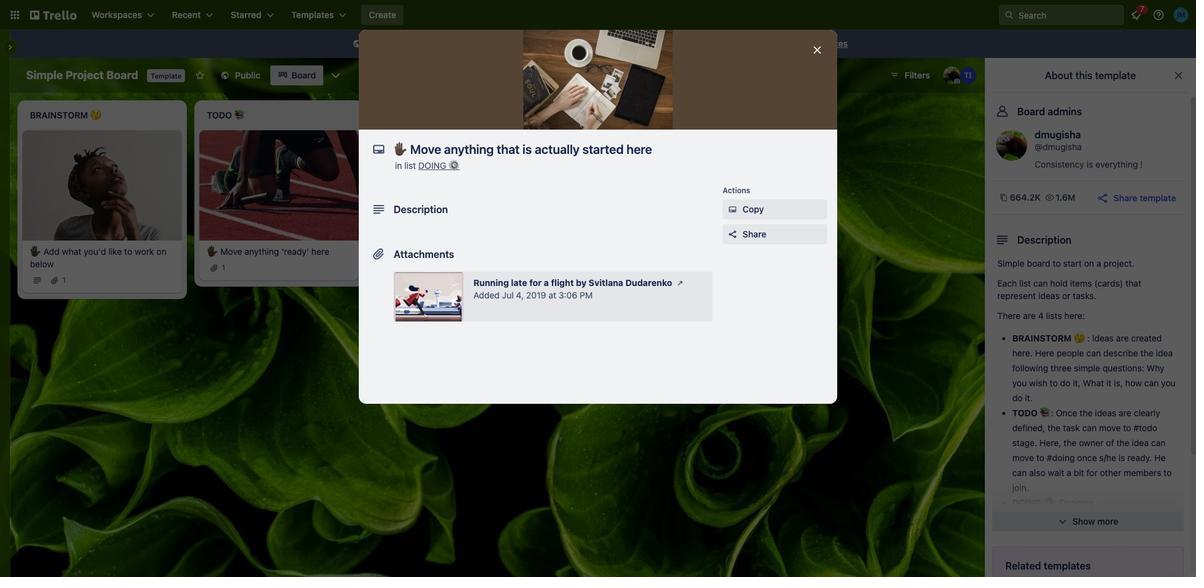 Task type: describe. For each thing, give the bounding box(es) containing it.
description for running
[[394, 204, 448, 215]]

wait
[[1048, 467, 1065, 478]]

added
[[474, 290, 500, 300]]

2 you from the left
[[1161, 378, 1176, 388]]

list for in
[[404, 160, 416, 171]]

a left public
[[394, 38, 399, 49]]

idea inside : once the ideas are clearly defined, the task can move to #todo stage. here, the owner of the idea can move to #doing once s/he is ready. he can also wait a bit for other members to join.
[[1132, 437, 1149, 448]]

0 vertical spatial templates
[[807, 38, 848, 49]]

ongoing
[[1060, 497, 1094, 508]]

project
[[65, 69, 104, 82]]

running late for a flight by svitlana dudarenko
[[474, 277, 672, 288]]

1 vertical spatial do
[[1013, 393, 1023, 403]]

board for simple
[[1027, 258, 1051, 269]]

ideas
[[1092, 333, 1114, 343]]

1.6m
[[1056, 192, 1076, 203]]

2 horizontal spatial on
[[1084, 258, 1094, 269]]

@dmugisha
[[1035, 141, 1082, 152]]

✋🏿 move anything that is actually started here
[[384, 246, 517, 269]]

create for create board from template
[[619, 38, 646, 49]]

template right from
[[696, 38, 733, 49]]

how
[[1126, 378, 1142, 388]]

ideas inside the each list can hold items (cards) that represent ideas or tasks.
[[1039, 290, 1060, 301]]

4
[[1038, 310, 1044, 321]]

items
[[1070, 278, 1092, 289]]

about
[[1045, 70, 1073, 81]]

✋🏿 move anything 'ready' here
[[207, 246, 329, 257]]

todo
[[1013, 408, 1038, 418]]

is inside : once the ideas are clearly defined, the task can move to #todo stage. here, the owner of the idea can move to #doing once s/he is ready. he can also wait a bit for other members to join.
[[1119, 452, 1125, 463]]

here,
[[1040, 437, 1062, 448]]

filters button
[[886, 65, 934, 85]]

show
[[1073, 516, 1095, 527]]

hold
[[1051, 278, 1068, 289]]

this card is a template.
[[576, 320, 658, 329]]

board inside text box
[[106, 69, 138, 82]]

add
[[43, 246, 60, 257]]

simple
[[1074, 363, 1101, 373]]

dmugisha @dmugisha
[[1035, 129, 1082, 152]]

to up also at the right
[[1037, 452, 1045, 463]]

here
[[1035, 348, 1055, 358]]

create board from template
[[619, 38, 733, 49]]

the up here,
[[1048, 422, 1061, 433]]

stage.
[[1013, 437, 1037, 448]]

📚
[[1040, 408, 1051, 418]]

here inside ✋🏿 move anything 'ready' here link
[[311, 246, 329, 257]]

people
[[1057, 348, 1084, 358]]

or
[[1062, 290, 1071, 301]]

internet
[[538, 38, 570, 49]]

4,
[[516, 290, 524, 300]]

is right card
[[611, 320, 616, 329]]

attachments
[[394, 249, 454, 260]]

three
[[1051, 363, 1072, 373]]

pm
[[580, 290, 593, 300]]

share for share
[[743, 229, 767, 239]]

can inside the each list can hold items (cards) that represent ideas or tasks.
[[1034, 278, 1048, 289]]

by
[[576, 277, 587, 288]]

card
[[593, 320, 608, 329]]

✋🏿 for ✋🏿 move anything that is actually started here
[[384, 246, 395, 257]]

for inside : once the ideas are clearly defined, the task can move to #todo stage. here, the owner of the idea can move to #doing once s/he is ready. he can also wait a bit for other members to join.
[[1087, 467, 1098, 478]]

represent
[[998, 290, 1036, 301]]

0 horizontal spatial move
[[1013, 452, 1034, 463]]

explore
[[750, 38, 781, 49]]

defined,
[[1013, 422, 1045, 433]]

this for this is a public template for anyone on the internet to copy.
[[366, 38, 383, 49]]

start
[[1063, 258, 1082, 269]]

added jul 4, 2019 at 3:06 pm
[[474, 290, 593, 300]]

why
[[1147, 363, 1165, 373]]

like
[[108, 246, 122, 257]]

back to home image
[[30, 5, 77, 25]]

it
[[1107, 378, 1112, 388]]

explore more templates
[[750, 38, 848, 49]]

template.
[[625, 320, 658, 329]]

is,
[[1114, 378, 1123, 388]]

at
[[549, 290, 556, 300]]

board admins
[[1018, 106, 1082, 117]]

open information menu image
[[1153, 9, 1165, 21]]

brainstorm
[[1013, 333, 1072, 343]]

tasks.
[[1073, 290, 1097, 301]]

: once the ideas are clearly defined, the task can move to #todo stage. here, the owner of the idea can move to #doing once s/he is ready. he can also wait a bit for other members to join.
[[1013, 408, 1172, 493]]

clearly
[[1134, 408, 1161, 418]]

the right 'once'
[[1080, 408, 1093, 418]]

anything for that
[[422, 246, 456, 257]]

can up he
[[1151, 437, 1166, 448]]

brainstorm 🤔
[[1013, 333, 1085, 343]]

template right public
[[428, 38, 463, 49]]

board for board admins
[[1018, 106, 1046, 117]]

7 notifications image
[[1129, 7, 1144, 22]]

members
[[1124, 467, 1162, 478]]

todo 📚
[[1013, 408, 1051, 418]]

to inside ✋🏿 add what you'd like to work on below
[[124, 246, 132, 257]]

from
[[675, 38, 694, 49]]

is inside ✋🏿 move anything that is actually started here
[[477, 246, 483, 257]]

filters
[[905, 70, 930, 80]]

anything for 'ready'
[[245, 246, 279, 257]]

search image
[[1004, 10, 1014, 20]]

: ideas are created here. here people can describe the idea following three simple questions: why you wish to do it, what it is, how can you do it.
[[1013, 333, 1176, 403]]

star or unstar board image
[[195, 70, 205, 80]]

the down task
[[1064, 437, 1077, 448]]

create button
[[361, 5, 404, 25]]

ready.
[[1128, 452, 1152, 463]]

0 horizontal spatial doing
[[419, 160, 446, 171]]

each list can hold items (cards) that represent ideas or tasks.
[[998, 278, 1142, 301]]

1 you from the left
[[1013, 378, 1027, 388]]

everything
[[1096, 159, 1138, 169]]

s/he
[[1100, 452, 1117, 463]]

1 horizontal spatial do
[[1060, 378, 1071, 388]]

consistency
[[1035, 159, 1085, 169]]

you'd
[[84, 246, 106, 257]]

doing inside doing ⚙️ : ongoing : finished
[[1013, 497, 1042, 508]]

sm image for this is a public template for anyone on the internet to copy.
[[351, 38, 363, 50]]

🤔
[[1074, 333, 1085, 343]]

sm image for copy
[[727, 203, 739, 216]]

other
[[1100, 467, 1122, 478]]

board for board
[[292, 70, 316, 80]]

the left 'internet'
[[523, 38, 536, 49]]

svitlana
[[589, 277, 623, 288]]

dmugisha link
[[1035, 129, 1081, 140]]

#doing
[[1047, 452, 1075, 463]]

can up the join.
[[1013, 467, 1027, 478]]

to inside : ideas are created here. here people can describe the idea following three simple questions: why you wish to do it, what it is, how can you do it.
[[1050, 378, 1058, 388]]

1 vertical spatial for
[[529, 277, 542, 288]]

related
[[1006, 560, 1041, 571]]

there are 4 lists here:
[[998, 310, 1085, 321]]

created
[[1131, 333, 1162, 343]]

customize views image
[[330, 69, 342, 82]]

more for show
[[1098, 516, 1119, 527]]

copy.
[[582, 38, 604, 49]]

are inside : ideas are created here. here people can describe the idea following three simple questions: why you wish to do it, what it is, how can you do it.
[[1116, 333, 1129, 343]]

show more
[[1073, 516, 1119, 527]]

also
[[1029, 467, 1046, 478]]

this is a public template for anyone on the internet to copy.
[[366, 38, 604, 49]]



Task type: vqa. For each thing, say whether or not it's contained in the screenshot.
topmost settings
no



Task type: locate. For each thing, give the bounding box(es) containing it.
here inside ✋🏿 move anything that is actually started here
[[415, 258, 433, 269]]

questions:
[[1103, 363, 1145, 373]]

what
[[62, 246, 81, 257]]

board right project at the left of the page
[[106, 69, 138, 82]]

template right this
[[1095, 70, 1136, 81]]

primary element
[[0, 0, 1196, 30]]

on inside ✋🏿 add what you'd like to work on below
[[156, 246, 167, 257]]

✋🏿 add what you'd like to work on below link
[[30, 245, 174, 270]]

here right started
[[415, 258, 433, 269]]

share down copy
[[743, 229, 767, 239]]

None text field
[[388, 138, 799, 161]]

on right work on the top left
[[156, 246, 167, 257]]

1 horizontal spatial move
[[397, 246, 419, 257]]

1 horizontal spatial simple
[[998, 258, 1025, 269]]

1 vertical spatial ideas
[[1095, 408, 1117, 418]]

0 vertical spatial more
[[784, 38, 805, 49]]

sm image down create button
[[351, 38, 363, 50]]

0 vertical spatial description
[[394, 204, 448, 215]]

1 vertical spatial this
[[576, 320, 591, 329]]

move for ✋🏿 move anything that is actually started here
[[397, 246, 419, 257]]

board left customize views image
[[292, 70, 316, 80]]

Board name text field
[[20, 65, 145, 85]]

(cards)
[[1095, 278, 1123, 289]]

can up simple
[[1087, 348, 1101, 358]]

are inside : once the ideas are clearly defined, the task can move to #todo stage. here, the owner of the idea can move to #doing once s/he is ready. he can also wait a bit for other members to join.
[[1119, 408, 1132, 418]]

templates right explore
[[807, 38, 848, 49]]

below
[[30, 258, 54, 269]]

here:
[[1065, 310, 1085, 321]]

a inside : once the ideas are clearly defined, the task can move to #todo stage. here, the owner of the idea can move to #doing once s/he is ready. he can also wait a bit for other members to join.
[[1067, 467, 1072, 478]]

1 vertical spatial simple
[[998, 258, 1025, 269]]

0 vertical spatial share
[[1114, 192, 1138, 203]]

1 horizontal spatial board
[[292, 70, 316, 80]]

1 horizontal spatial ✋🏿
[[207, 246, 218, 257]]

description
[[394, 204, 448, 215], [1018, 234, 1072, 246]]

actions
[[723, 186, 751, 195]]

#todo
[[1134, 422, 1158, 433]]

664.2k
[[1010, 192, 1041, 203]]

this
[[1076, 70, 1093, 81]]

list up represent
[[1020, 278, 1031, 289]]

dmugisha
[[1035, 129, 1081, 140]]

board up hold
[[1027, 258, 1051, 269]]

started
[[384, 258, 413, 269]]

0 horizontal spatial anything
[[245, 246, 279, 257]]

a up at
[[544, 277, 549, 288]]

1 vertical spatial doing
[[1013, 497, 1042, 508]]

you down the why
[[1161, 378, 1176, 388]]

dmugisha (dmugisha) image
[[996, 130, 1028, 161]]

2 vertical spatial are
[[1119, 408, 1132, 418]]

1 horizontal spatial description
[[1018, 234, 1072, 246]]

0 horizontal spatial list
[[404, 160, 416, 171]]

template
[[151, 72, 182, 80]]

that down project.
[[1126, 278, 1142, 289]]

0 vertical spatial simple
[[26, 69, 63, 82]]

0 horizontal spatial for
[[466, 38, 477, 49]]

!
[[1141, 159, 1143, 169]]

for right bit
[[1087, 467, 1098, 478]]

✋🏿 move anything 'ready' here link
[[207, 245, 351, 258]]

2 vertical spatial on
[[1084, 258, 1094, 269]]

anything inside ✋🏿 move anything that is actually started here
[[422, 246, 456, 257]]

are
[[1023, 310, 1036, 321], [1116, 333, 1129, 343], [1119, 408, 1132, 418]]

0 horizontal spatial ⚙️
[[449, 160, 460, 171]]

the right 'of'
[[1117, 437, 1130, 448]]

0 vertical spatial move
[[1099, 422, 1121, 433]]

to right wish
[[1050, 378, 1058, 388]]

0 horizontal spatial ideas
[[1039, 290, 1060, 301]]

are left "4"
[[1023, 310, 1036, 321]]

dmugisha (dmugisha) image
[[943, 67, 961, 84]]

0 horizontal spatial on
[[156, 246, 167, 257]]

simple board to start on a project.
[[998, 258, 1135, 269]]

0 horizontal spatial create
[[369, 9, 396, 20]]

: left ongoing
[[1055, 497, 1057, 508]]

1 horizontal spatial board
[[1027, 258, 1051, 269]]

more inside button
[[1098, 516, 1119, 527]]

are left clearly
[[1119, 408, 1132, 418]]

more for explore
[[784, 38, 805, 49]]

0 vertical spatial ⚙️
[[449, 160, 460, 171]]

1 horizontal spatial on
[[511, 38, 521, 49]]

2 horizontal spatial for
[[1087, 467, 1098, 478]]

create inside button
[[369, 9, 396, 20]]

2 vertical spatial sm image
[[674, 277, 687, 289]]

0 horizontal spatial idea
[[1132, 437, 1149, 448]]

0 horizontal spatial simple
[[26, 69, 63, 82]]

description up simple board to start on a project.
[[1018, 234, 1072, 246]]

0 vertical spatial do
[[1060, 378, 1071, 388]]

here
[[311, 246, 329, 257], [415, 258, 433, 269]]

create for create
[[369, 9, 396, 20]]

✋🏿 inside ✋🏿 move anything that is actually started here
[[384, 246, 395, 257]]

you
[[1013, 378, 1027, 388], [1161, 378, 1176, 388]]

✋🏿 inside ✋🏿 add what you'd like to work on below
[[30, 246, 41, 257]]

simple left project at the left of the page
[[26, 69, 63, 82]]

template down !
[[1140, 192, 1176, 203]]

late
[[511, 277, 527, 288]]

1 down what in the left top of the page
[[62, 275, 66, 285]]

1 down started
[[399, 275, 402, 285]]

1 vertical spatial here
[[415, 258, 433, 269]]

1 vertical spatial sm image
[[727, 203, 739, 216]]

1 vertical spatial on
[[156, 246, 167, 257]]

1 horizontal spatial sm image
[[674, 277, 687, 289]]

do
[[1060, 378, 1071, 388], [1013, 393, 1023, 403]]

simple for simple board to start on a project.
[[998, 258, 1025, 269]]

trello inspiration (inspiringtaco) image
[[960, 67, 977, 84]]

jul
[[502, 290, 514, 300]]

a left project.
[[1097, 258, 1102, 269]]

ideas down it
[[1095, 408, 1117, 418]]

a left bit
[[1067, 467, 1072, 478]]

a right card
[[618, 320, 623, 329]]

describe
[[1104, 348, 1138, 358]]

list right in
[[404, 160, 416, 171]]

0 vertical spatial list
[[404, 160, 416, 171]]

lists
[[1046, 310, 1062, 321]]

anything inside ✋🏿 move anything 'ready' here link
[[245, 246, 279, 257]]

1 horizontal spatial you
[[1161, 378, 1176, 388]]

⚙️ inside doing ⚙️ : ongoing : finished
[[1044, 497, 1055, 508]]

actually
[[486, 246, 517, 257]]

1 horizontal spatial share
[[1114, 192, 1138, 203]]

✋🏿 for ✋🏿 move anything 'ready' here
[[207, 246, 218, 257]]

of
[[1106, 437, 1114, 448]]

in
[[395, 160, 402, 171]]

once
[[1056, 408, 1078, 418]]

1 horizontal spatial ideas
[[1095, 408, 1117, 418]]

board for create
[[649, 38, 673, 49]]

sm image inside copy link
[[727, 203, 739, 216]]

jeremy miller (jeremymiller198) image
[[1174, 7, 1189, 22]]

: inside : ideas are created here. here people can describe the idea following three simple questions: why you wish to do it, what it is, how can you do it.
[[1088, 333, 1090, 343]]

0 vertical spatial ideas
[[1039, 290, 1060, 301]]

board
[[649, 38, 673, 49], [1027, 258, 1051, 269]]

:
[[1088, 333, 1090, 343], [1051, 408, 1054, 418], [1055, 497, 1057, 508], [1054, 512, 1057, 523]]

board left from
[[649, 38, 673, 49]]

2019
[[526, 290, 546, 300]]

share down everything
[[1114, 192, 1138, 203]]

the inside : ideas are created here. here people can describe the idea following three simple questions: why you wish to do it, what it is, how can you do it.
[[1141, 348, 1154, 358]]

1 vertical spatial templates
[[1044, 560, 1091, 571]]

0 horizontal spatial templates
[[807, 38, 848, 49]]

1 vertical spatial move
[[1013, 452, 1034, 463]]

to left #todo
[[1123, 422, 1132, 433]]

show more button
[[993, 512, 1184, 532]]

0 horizontal spatial description
[[394, 204, 448, 215]]

bit
[[1074, 467, 1084, 478]]

0 vertical spatial idea
[[1156, 348, 1173, 358]]

list inside the each list can hold items (cards) that represent ideas or tasks.
[[1020, 278, 1031, 289]]

can left hold
[[1034, 278, 1048, 289]]

create
[[369, 9, 396, 20], [619, 38, 646, 49]]

Search field
[[1014, 6, 1123, 24]]

that left 'actually'
[[458, 246, 474, 257]]

0 vertical spatial create
[[369, 9, 396, 20]]

1 vertical spatial create
[[619, 38, 646, 49]]

share
[[1114, 192, 1138, 203], [743, 229, 767, 239]]

public button
[[213, 65, 268, 85]]

move up 'of'
[[1099, 422, 1121, 433]]

on for work
[[156, 246, 167, 257]]

1 vertical spatial description
[[1018, 234, 1072, 246]]

1 horizontal spatial anything
[[422, 246, 456, 257]]

explore more templates link
[[743, 34, 855, 54]]

share for share template
[[1114, 192, 1138, 203]]

1 move from the left
[[220, 246, 242, 257]]

1 vertical spatial ⚙️
[[1044, 497, 1055, 508]]

a
[[394, 38, 399, 49], [1097, 258, 1102, 269], [544, 277, 549, 288], [618, 320, 623, 329], [1067, 467, 1072, 478]]

0 horizontal spatial do
[[1013, 393, 1023, 403]]

0 horizontal spatial ✋🏿
[[30, 246, 41, 257]]

1 down ✋🏿 move anything 'ready' here
[[222, 263, 225, 272]]

1 vertical spatial more
[[1098, 516, 1119, 527]]

1 horizontal spatial that
[[1126, 278, 1142, 289]]

2 move from the left
[[397, 246, 419, 257]]

board left admins
[[1018, 106, 1046, 117]]

✋🏿 for ✋🏿 add what you'd like to work on below
[[30, 246, 41, 257]]

0 horizontal spatial this
[[366, 38, 383, 49]]

do left it.
[[1013, 393, 1023, 403]]

0 vertical spatial sm image
[[351, 38, 363, 50]]

create board from template link
[[611, 34, 740, 54]]

board
[[106, 69, 138, 82], [292, 70, 316, 80], [1018, 106, 1046, 117]]

templates right related
[[1044, 560, 1091, 571]]

1 horizontal spatial here
[[415, 258, 433, 269]]

1 horizontal spatial more
[[1098, 516, 1119, 527]]

to left "copy."
[[572, 38, 580, 49]]

move
[[220, 246, 242, 257], [397, 246, 419, 257]]

what
[[1083, 378, 1104, 388]]

for
[[466, 38, 477, 49], [529, 277, 542, 288], [1087, 467, 1098, 478]]

this down create button
[[366, 38, 383, 49]]

0 horizontal spatial that
[[458, 246, 474, 257]]

it.
[[1025, 393, 1033, 403]]

more right show
[[1098, 516, 1119, 527]]

1 horizontal spatial ⚙️
[[1044, 497, 1055, 508]]

1 horizontal spatial this
[[576, 320, 591, 329]]

0 vertical spatial that
[[458, 246, 474, 257]]

2 vertical spatial for
[[1087, 467, 1098, 478]]

are up describe
[[1116, 333, 1129, 343]]

once
[[1077, 452, 1097, 463]]

list for each
[[1020, 278, 1031, 289]]

following
[[1013, 363, 1049, 373]]

to down he
[[1164, 467, 1172, 478]]

the down created
[[1141, 348, 1154, 358]]

ideas
[[1039, 290, 1060, 301], [1095, 408, 1117, 418]]

1 right the flight
[[576, 275, 579, 285]]

is left public
[[385, 38, 392, 49]]

ideas down hold
[[1039, 290, 1060, 301]]

1 horizontal spatial move
[[1099, 422, 1121, 433]]

1 vertical spatial are
[[1116, 333, 1129, 343]]

1 anything from the left
[[245, 246, 279, 257]]

1 horizontal spatial create
[[619, 38, 646, 49]]

here right 'ready'
[[311, 246, 329, 257]]

0 horizontal spatial move
[[220, 246, 242, 257]]

0 vertical spatial here
[[311, 246, 329, 257]]

1 vertical spatial list
[[1020, 278, 1031, 289]]

1 horizontal spatial templates
[[1044, 560, 1091, 571]]

is right s/he on the bottom
[[1119, 452, 1125, 463]]

sm image
[[351, 38, 363, 50], [727, 203, 739, 216], [674, 277, 687, 289]]

2 ✋🏿 from the left
[[207, 246, 218, 257]]

0 horizontal spatial you
[[1013, 378, 1027, 388]]

1 horizontal spatial list
[[1020, 278, 1031, 289]]

on right start
[[1084, 258, 1094, 269]]

sm image down actions
[[727, 203, 739, 216]]

ideas inside : once the ideas are clearly defined, the task can move to #todo stage. here, the owner of the idea can move to #doing once s/he is ready. he can also wait a bit for other members to join.
[[1095, 408, 1117, 418]]

here.
[[1013, 348, 1033, 358]]

2 horizontal spatial board
[[1018, 106, 1046, 117]]

wish
[[1029, 378, 1048, 388]]

move for ✋🏿 move anything 'ready' here
[[220, 246, 242, 257]]

that
[[458, 246, 474, 257], [1126, 278, 1142, 289]]

share template button
[[1096, 191, 1176, 204]]

0 horizontal spatial board
[[106, 69, 138, 82]]

description for simple
[[1018, 234, 1072, 246]]

more
[[784, 38, 805, 49], [1098, 516, 1119, 527]]

: right 🤔
[[1088, 333, 1090, 343]]

1 vertical spatial share
[[743, 229, 767, 239]]

this
[[366, 38, 383, 49], [576, 320, 591, 329]]

0 horizontal spatial here
[[311, 246, 329, 257]]

copy link
[[723, 199, 828, 219]]

2 anything from the left
[[422, 246, 456, 257]]

3 ✋🏿 from the left
[[384, 246, 395, 257]]

0 horizontal spatial share
[[743, 229, 767, 239]]

simple for simple project board
[[26, 69, 63, 82]]

to right like
[[124, 246, 132, 257]]

for left anyone
[[466, 38, 477, 49]]

to left start
[[1053, 258, 1061, 269]]

on
[[511, 38, 521, 49], [156, 246, 167, 257], [1084, 258, 1094, 269]]

1 vertical spatial board
[[1027, 258, 1051, 269]]

: left 'once'
[[1051, 408, 1054, 418]]

0 vertical spatial on
[[511, 38, 521, 49]]

simple up each
[[998, 258, 1025, 269]]

owner
[[1079, 437, 1104, 448]]

idea inside : ideas are created here. here people can describe the idea following three simple questions: why you wish to do it, what it is, how can you do it.
[[1156, 348, 1173, 358]]

⚙️ right in
[[449, 160, 460, 171]]

: left 'finished'
[[1054, 512, 1057, 523]]

that inside the each list can hold items (cards) that represent ideas or tasks.
[[1126, 278, 1142, 289]]

0 horizontal spatial board
[[649, 38, 673, 49]]

public
[[401, 38, 426, 49]]

doing down the join.
[[1013, 497, 1042, 508]]

0 vertical spatial doing
[[419, 160, 446, 171]]

admins
[[1048, 106, 1082, 117]]

can up owner
[[1082, 422, 1097, 433]]

1 horizontal spatial idea
[[1156, 348, 1173, 358]]

0 horizontal spatial more
[[784, 38, 805, 49]]

0 vertical spatial for
[[466, 38, 477, 49]]

doing right in
[[419, 160, 446, 171]]

idea up the why
[[1156, 348, 1173, 358]]

idea
[[1156, 348, 1173, 358], [1132, 437, 1149, 448]]

description down in list doing ⚙️
[[394, 204, 448, 215]]

that inside ✋🏿 move anything that is actually started here
[[458, 246, 474, 257]]

this left card
[[576, 320, 591, 329]]

1 ✋🏿 from the left
[[30, 246, 41, 257]]

on right anyone
[[511, 38, 521, 49]]

join.
[[1013, 482, 1029, 493]]

task
[[1063, 422, 1080, 433]]

flight
[[551, 277, 574, 288]]

project.
[[1104, 258, 1135, 269]]

0 vertical spatial this
[[366, 38, 383, 49]]

is left 'actually'
[[477, 246, 483, 257]]

can down the why
[[1145, 378, 1159, 388]]

consistency is everything !
[[1035, 159, 1143, 169]]

1 horizontal spatial doing
[[1013, 497, 1042, 508]]

2 horizontal spatial ✋🏿
[[384, 246, 395, 257]]

move
[[1099, 422, 1121, 433], [1013, 452, 1034, 463]]

simple inside text box
[[26, 69, 63, 82]]

more right explore
[[784, 38, 805, 49]]

: inside : once the ideas are clearly defined, the task can move to #todo stage. here, the owner of the idea can move to #doing once s/he is ready. he can also wait a bit for other members to join.
[[1051, 408, 1054, 418]]

idea up ready.
[[1132, 437, 1149, 448]]

do left it,
[[1060, 378, 1071, 388]]

1 vertical spatial idea
[[1132, 437, 1149, 448]]

1 horizontal spatial for
[[529, 277, 542, 288]]

⚙️ left ongoing
[[1044, 497, 1055, 508]]

2 horizontal spatial sm image
[[727, 203, 739, 216]]

for up 2019
[[529, 277, 542, 288]]

template inside button
[[1140, 192, 1176, 203]]

this for this card is a template.
[[576, 320, 591, 329]]

0 horizontal spatial sm image
[[351, 38, 363, 50]]

is left everything
[[1087, 159, 1093, 169]]

sm image right dudarenko
[[674, 277, 687, 289]]

1
[[222, 263, 225, 272], [62, 275, 66, 285], [399, 275, 402, 285], [576, 275, 579, 285]]

templates
[[807, 38, 848, 49], [1044, 560, 1091, 571]]

you up it.
[[1013, 378, 1027, 388]]

0 vertical spatial are
[[1023, 310, 1036, 321]]

move down stage.
[[1013, 452, 1034, 463]]

move inside ✋🏿 move anything that is actually started here
[[397, 246, 419, 257]]

1 vertical spatial that
[[1126, 278, 1142, 289]]

on for anyone
[[511, 38, 521, 49]]



